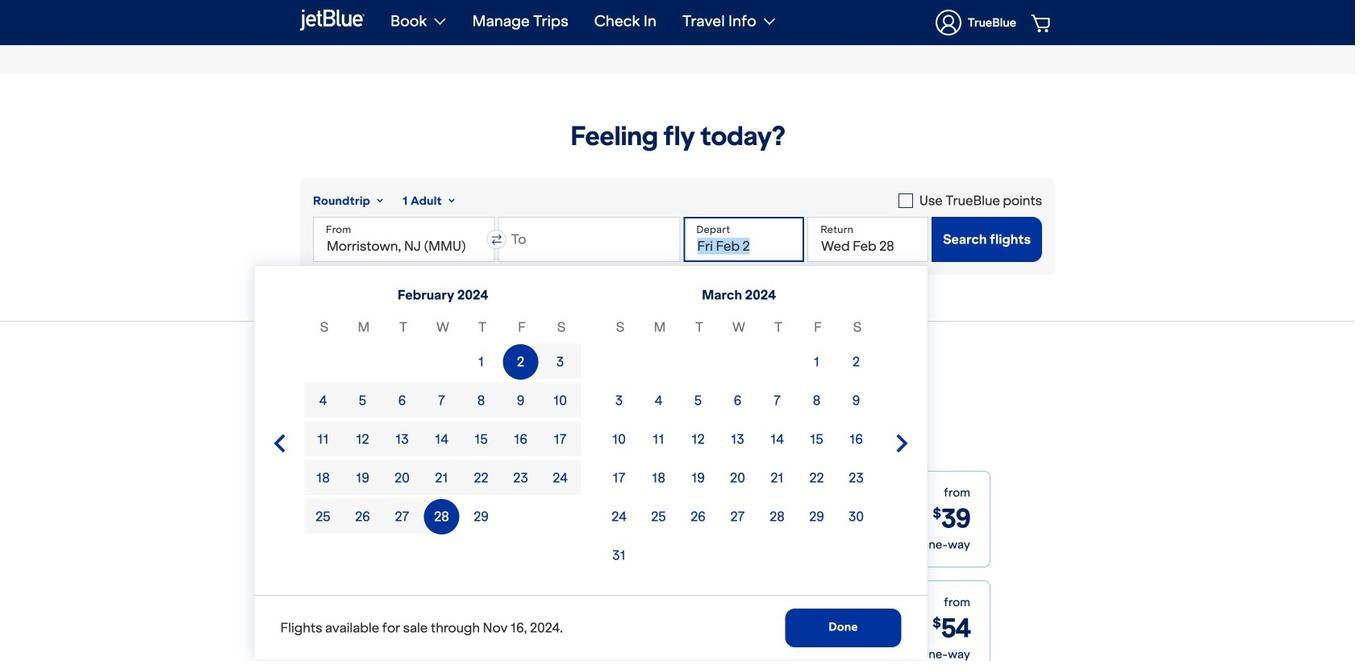 Task type: describe. For each thing, give the bounding box(es) containing it.
boston image
[[365, 472, 507, 567]]

previous month image
[[270, 434, 289, 453]]

chicago image
[[365, 582, 507, 662]]

Depart Press DOWN ARROW key to select available dates field
[[684, 217, 804, 262]]

shopping cart (empty) image
[[1031, 13, 1053, 32]]



Task type: locate. For each thing, give the bounding box(es) containing it.
0 vertical spatial opens modal on same screen image
[[605, 542, 617, 551]]

next month image
[[893, 434, 912, 453]]

1 vertical spatial opens modal on same screen image
[[608, 652, 617, 661]]

Return Press DOWN ARROW key to select available dates field
[[808, 217, 929, 262]]

None text field
[[498, 217, 680, 262]]

1 vertical spatial opens modal on same screen image
[[605, 652, 617, 661]]

opens modal on same screen image
[[608, 542, 617, 551], [605, 652, 617, 661]]

jetblue image
[[300, 7, 365, 33]]

opens modal on same screen image
[[605, 542, 617, 551], [608, 652, 617, 661]]

None checkbox
[[899, 191, 1042, 211]]

None text field
[[313, 217, 495, 262]]

navigation
[[378, 0, 1055, 45]]

0 vertical spatial opens modal on same screen image
[[608, 542, 617, 551]]



Task type: vqa. For each thing, say whether or not it's contained in the screenshot.
JetBlue Home image
no



